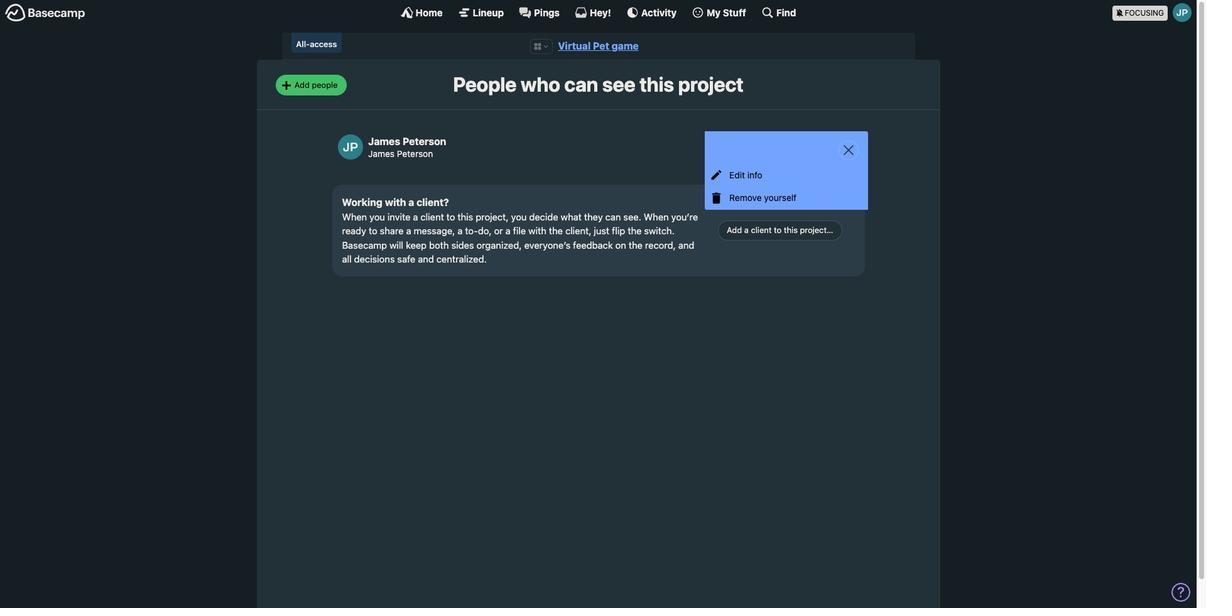 Task type: describe. For each thing, give the bounding box(es) containing it.
activity link
[[626, 6, 677, 19]]

record,
[[645, 239, 676, 251]]

the down see. on the top of page
[[628, 225, 642, 237]]

my stuff
[[707, 7, 747, 18]]

edit info link
[[705, 164, 868, 187]]

safe
[[397, 254, 416, 265]]

0 horizontal spatial to
[[369, 225, 378, 237]]

lineup
[[473, 7, 504, 18]]

focusing button
[[1113, 0, 1197, 25]]

project,
[[476, 211, 509, 222]]

feedback
[[573, 239, 613, 251]]

james peterson image inside focusing popup button
[[1173, 3, 1192, 22]]

to inside "link"
[[774, 225, 782, 235]]

my stuff button
[[692, 6, 747, 19]]

client inside add a client to this project… "link"
[[751, 225, 772, 235]]

switch.
[[644, 225, 675, 237]]

access
[[310, 39, 337, 49]]

yourself
[[764, 193, 797, 203]]

project
[[678, 73, 744, 96]]

virtual pet game link
[[558, 40, 639, 52]]

add people
[[295, 80, 338, 90]]

both
[[429, 239, 449, 251]]

1 james from the top
[[368, 136, 400, 147]]

add a client to this project… link
[[718, 220, 842, 241]]

1 vertical spatial james peterson image
[[338, 135, 363, 160]]

see
[[603, 73, 636, 96]]

client?
[[417, 197, 449, 208]]

all
[[342, 254, 352, 265]]

pings
[[534, 7, 560, 18]]

pet
[[593, 40, 610, 52]]

hey!
[[590, 7, 611, 18]]

0 vertical spatial and
[[679, 239, 695, 251]]

add a client to this project…
[[727, 225, 834, 235]]

working
[[342, 197, 383, 208]]

switch accounts image
[[5, 3, 85, 23]]

hey! button
[[575, 6, 611, 19]]

remove yourself link
[[705, 187, 868, 210]]

main element
[[0, 0, 1197, 25]]

a up 'invite'
[[409, 197, 414, 208]]

working with a client? when you invite a client to this project, you decide what they can see. when you're ready to share a message, a to-do, or a file with the client, just flip the switch. basecamp will keep both sides organized, everyone's feedback on the record, and all decisions safe and centralized.
[[342, 197, 698, 265]]

the right on on the right top of the page
[[629, 239, 643, 251]]

0 horizontal spatial can
[[565, 73, 598, 96]]

flip
[[612, 225, 626, 237]]

ready
[[342, 225, 366, 237]]

1 horizontal spatial to
[[447, 211, 455, 222]]

edit
[[730, 169, 745, 180]]

a right 'invite'
[[413, 211, 418, 222]]

on
[[616, 239, 627, 251]]

a up keep
[[406, 225, 411, 237]]

my
[[707, 7, 721, 18]]

add for add people
[[295, 80, 310, 90]]

sides
[[452, 239, 474, 251]]

client,
[[566, 225, 592, 237]]

2 james from the top
[[368, 148, 395, 159]]

1 you from the left
[[370, 211, 385, 222]]

stuff
[[723, 7, 747, 18]]

who
[[521, 73, 560, 96]]

message,
[[414, 225, 455, 237]]

add for add a client to this project…
[[727, 225, 742, 235]]

people
[[312, 80, 338, 90]]

breadcrumb element
[[282, 33, 915, 60]]

decide
[[529, 211, 558, 222]]

all-access element
[[291, 33, 342, 53]]

lineup link
[[458, 6, 504, 19]]

remove
[[730, 193, 762, 203]]



Task type: locate. For each thing, give the bounding box(es) containing it.
edit info
[[730, 169, 763, 180]]

client inside the working with a client? when you invite a client to this project, you decide what they can see. when you're ready to share a message, a to-do, or a file with the client, just flip the switch. basecamp will keep both sides organized, everyone's feedback on the record, and all decisions safe and centralized.
[[421, 211, 444, 222]]

1 horizontal spatial with
[[529, 225, 547, 237]]

virtual
[[558, 40, 591, 52]]

1 horizontal spatial can
[[606, 211, 621, 222]]

centralized.
[[437, 254, 487, 265]]

all-access
[[296, 39, 337, 49]]

2 vertical spatial this
[[784, 225, 798, 235]]

1 horizontal spatial client
[[751, 225, 772, 235]]

activity
[[642, 7, 677, 18]]

1 vertical spatial with
[[529, 225, 547, 237]]

home
[[416, 7, 443, 18]]

0 horizontal spatial james peterson image
[[338, 135, 363, 160]]

0 vertical spatial add
[[295, 80, 310, 90]]

add down remove
[[727, 225, 742, 235]]

add inside "link"
[[727, 225, 742, 235]]

focusing
[[1125, 8, 1165, 17]]

you up file
[[511, 211, 527, 222]]

1 horizontal spatial when
[[644, 211, 669, 222]]

can
[[565, 73, 598, 96], [606, 211, 621, 222]]

with
[[385, 197, 406, 208], [529, 225, 547, 237]]

2 horizontal spatial this
[[784, 225, 798, 235]]

1 vertical spatial can
[[606, 211, 621, 222]]

1 vertical spatial and
[[418, 254, 434, 265]]

james peterson image up working
[[338, 135, 363, 160]]

this
[[640, 73, 674, 96], [458, 211, 473, 222], [784, 225, 798, 235]]

0 vertical spatial this
[[640, 73, 674, 96]]

client up message,
[[421, 211, 444, 222]]

0 horizontal spatial add
[[295, 80, 310, 90]]

to
[[447, 211, 455, 222], [774, 225, 782, 235], [369, 225, 378, 237]]

and down keep
[[418, 254, 434, 265]]

this inside "link"
[[784, 225, 798, 235]]

james peterson james peterson
[[368, 136, 447, 159]]

1 vertical spatial add
[[727, 225, 742, 235]]

a
[[409, 197, 414, 208], [413, 211, 418, 222], [745, 225, 749, 235], [406, 225, 411, 237], [458, 225, 463, 237], [506, 225, 511, 237]]

james
[[368, 136, 400, 147], [368, 148, 395, 159]]

add people link
[[276, 75, 347, 95]]

game
[[612, 40, 639, 52]]

to-
[[465, 225, 478, 237]]

invite
[[388, 211, 411, 222]]

2 you from the left
[[511, 211, 527, 222]]

or
[[494, 225, 503, 237]]

0 horizontal spatial this
[[458, 211, 473, 222]]

1 horizontal spatial add
[[727, 225, 742, 235]]

just
[[594, 225, 610, 237]]

0 horizontal spatial with
[[385, 197, 406, 208]]

1 vertical spatial peterson
[[397, 148, 433, 159]]

0 horizontal spatial and
[[418, 254, 434, 265]]

peterson
[[403, 136, 447, 147], [397, 148, 433, 159]]

and right record,
[[679, 239, 695, 251]]

a left to-
[[458, 225, 463, 237]]

remove yourself
[[730, 193, 797, 203]]

this up to-
[[458, 211, 473, 222]]

with down decide on the left top
[[529, 225, 547, 237]]

people
[[453, 73, 517, 96]]

0 horizontal spatial client
[[421, 211, 444, 222]]

the
[[549, 225, 563, 237], [628, 225, 642, 237], [629, 239, 643, 251]]

keep
[[406, 239, 427, 251]]

what
[[561, 211, 582, 222]]

and
[[679, 239, 695, 251], [418, 254, 434, 265]]

file
[[513, 225, 526, 237]]

organized,
[[477, 239, 522, 251]]

virtual pet game
[[558, 40, 639, 52]]

client
[[421, 211, 444, 222], [751, 225, 772, 235]]

info
[[748, 169, 763, 180]]

basecamp
[[342, 239, 387, 251]]

all-
[[296, 39, 310, 49]]

find button
[[762, 6, 797, 19]]

client down remove yourself
[[751, 225, 772, 235]]

to up message,
[[447, 211, 455, 222]]

0 vertical spatial can
[[565, 73, 598, 96]]

a inside "link"
[[745, 225, 749, 235]]

0 vertical spatial with
[[385, 197, 406, 208]]

james peterson image right focusing
[[1173, 3, 1192, 22]]

will
[[390, 239, 403, 251]]

1 vertical spatial client
[[751, 225, 772, 235]]

to down 'yourself' on the top
[[774, 225, 782, 235]]

this right see
[[640, 73, 674, 96]]

people who can see this project
[[453, 73, 744, 96]]

1 when from the left
[[342, 211, 367, 222]]

to up basecamp
[[369, 225, 378, 237]]

with up 'invite'
[[385, 197, 406, 208]]

you're
[[672, 211, 698, 222]]

add left people
[[295, 80, 310, 90]]

do,
[[478, 225, 492, 237]]

can inside the working with a client? when you invite a client to this project, you decide what they can see. when you're ready to share a message, a to-do, or a file with the client, just flip the switch. basecamp will keep both sides organized, everyone's feedback on the record, and all decisions safe and centralized.
[[606, 211, 621, 222]]

1 horizontal spatial and
[[679, 239, 695, 251]]

this inside the working with a client? when you invite a client to this project, you decide what they can see. when you're ready to share a message, a to-do, or a file with the client, just flip the switch. basecamp will keep both sides organized, everyone's feedback on the record, and all decisions safe and centralized.
[[458, 211, 473, 222]]

0 horizontal spatial when
[[342, 211, 367, 222]]

can up the flip
[[606, 211, 621, 222]]

1 vertical spatial this
[[458, 211, 473, 222]]

a down remove
[[745, 225, 749, 235]]

this for add a client to this project…
[[784, 225, 798, 235]]

1 horizontal spatial this
[[640, 73, 674, 96]]

1 horizontal spatial you
[[511, 211, 527, 222]]

everyone's
[[524, 239, 571, 251]]

find
[[777, 7, 797, 18]]

when
[[342, 211, 367, 222], [644, 211, 669, 222]]

you
[[370, 211, 385, 222], [511, 211, 527, 222]]

can left see
[[565, 73, 598, 96]]

a right or
[[506, 225, 511, 237]]

see.
[[624, 211, 642, 222]]

when up 'ready'
[[342, 211, 367, 222]]

this left 'project…'
[[784, 225, 798, 235]]

add
[[295, 80, 310, 90], [727, 225, 742, 235]]

2 when from the left
[[644, 211, 669, 222]]

decisions
[[354, 254, 395, 265]]

2 horizontal spatial to
[[774, 225, 782, 235]]

home link
[[401, 6, 443, 19]]

james peterson image
[[1173, 3, 1192, 22], [338, 135, 363, 160]]

0 vertical spatial peterson
[[403, 136, 447, 147]]

1 horizontal spatial james peterson image
[[1173, 3, 1192, 22]]

project…
[[800, 225, 834, 235]]

the up everyone's
[[549, 225, 563, 237]]

0 vertical spatial client
[[421, 211, 444, 222]]

0 horizontal spatial you
[[370, 211, 385, 222]]

this for people who can see this project
[[640, 73, 674, 96]]

when up switch.
[[644, 211, 669, 222]]

0 vertical spatial james
[[368, 136, 400, 147]]

pings button
[[519, 6, 560, 19]]

share
[[380, 225, 404, 237]]

you up share
[[370, 211, 385, 222]]

0 vertical spatial james peterson image
[[1173, 3, 1192, 22]]

they
[[584, 211, 603, 222]]

1 vertical spatial james
[[368, 148, 395, 159]]



Task type: vqa. For each thing, say whether or not it's contained in the screenshot.
the Working with a client? When you invite a client to this project, you decide what they can see. When you're ready to share a message, a to-do, or a file with the client, just flip the switch. Basecamp will keep both sides organized, everyone's feedback on the record, and all decisions safe and centralized.
yes



